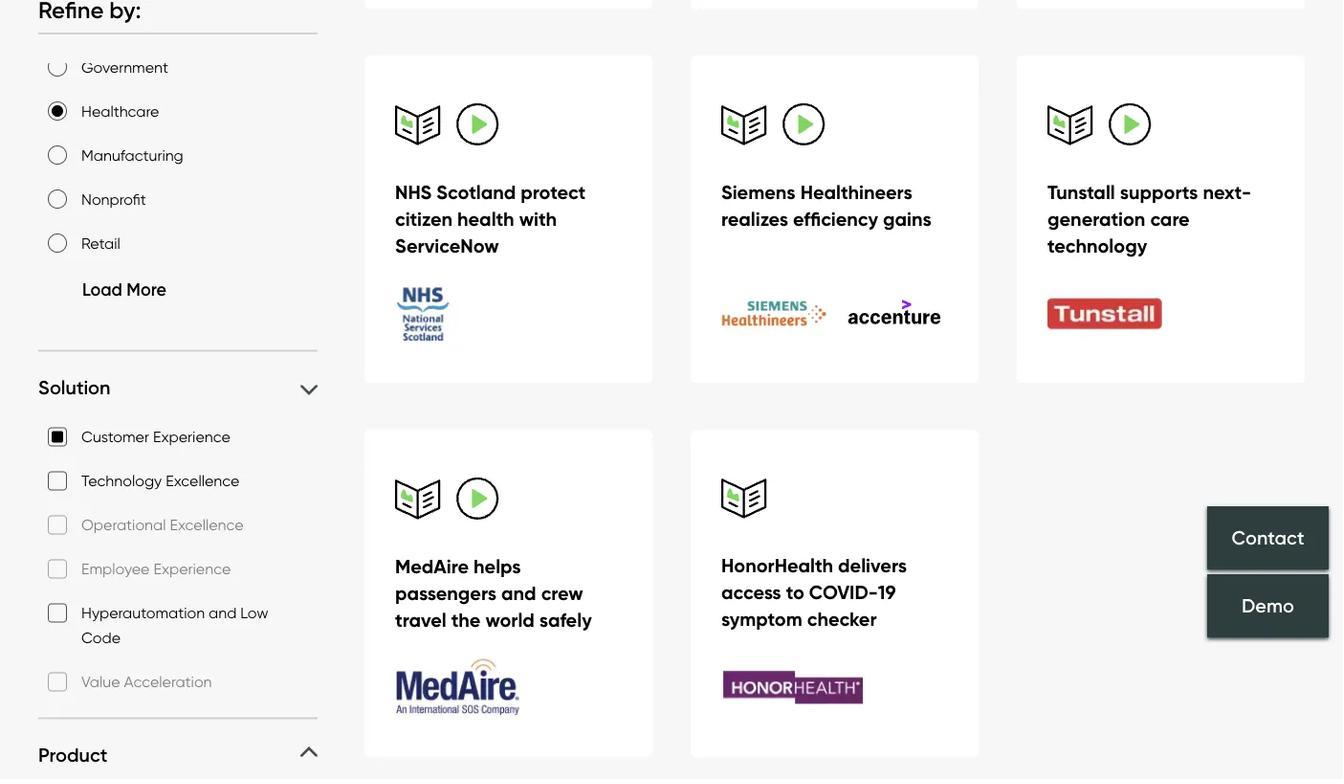 Task type: describe. For each thing, give the bounding box(es) containing it.
operational
[[81, 516, 166, 534]]

retail option
[[48, 234, 67, 253]]

experience for customer experience
[[153, 427, 230, 446]]

nhs scotland protect citizen health with servicenow
[[395, 180, 586, 258]]

excellence for technology excellence
[[166, 472, 240, 490]]

hyperautomation
[[81, 604, 205, 622]]

code
[[81, 628, 121, 647]]

value
[[81, 673, 120, 691]]

efficiency
[[793, 207, 879, 231]]

customer
[[81, 427, 149, 446]]

employee
[[81, 560, 150, 578]]

manufacturing
[[81, 146, 184, 164]]

retail
[[81, 234, 120, 252]]

honorhealth
[[722, 553, 834, 577]]

operational excellence
[[81, 516, 244, 534]]

government option
[[48, 57, 67, 77]]

low
[[241, 604, 268, 622]]

world
[[486, 608, 535, 632]]

medaire
[[395, 554, 469, 578]]

value acceleration
[[81, 673, 212, 691]]

medaire helps passengers and crew travel the world safely
[[395, 554, 592, 632]]

protect
[[521, 180, 586, 204]]

technology excellence option
[[48, 472, 67, 491]]

scotland
[[437, 180, 516, 204]]

tunstall supports next- generation care technology
[[1048, 180, 1252, 258]]

customer experience
[[81, 427, 230, 446]]

value acceleration option
[[48, 673, 67, 692]]

next-
[[1203, 180, 1252, 204]]

nonprofit option
[[48, 190, 67, 209]]

solution
[[38, 375, 111, 399]]

access
[[722, 580, 782, 604]]

nhs
[[395, 180, 432, 204]]

honorhealth delivers access to covid-19 symptom checker
[[722, 553, 907, 631]]

nhs scotland – servicenow – customer story image
[[395, 284, 539, 343]]

realizes
[[722, 207, 789, 231]]

healthcare option
[[48, 101, 67, 121]]

load
[[82, 279, 122, 300]]

siemens
[[722, 180, 796, 204]]

tunstall – servicenow image
[[1048, 284, 1192, 343]]

servicenow
[[395, 234, 499, 258]]

citizen
[[395, 207, 453, 231]]

product button
[[38, 742, 318, 767]]



Task type: vqa. For each thing, say whether or not it's contained in the screenshot.
People
no



Task type: locate. For each thing, give the bounding box(es) containing it.
care
[[1151, 207, 1190, 231]]

2 siemens healthineers image from the left
[[835, 292, 941, 336]]

and left low at bottom
[[209, 604, 237, 622]]

excellence up operational excellence on the left bottom of the page
[[166, 472, 240, 490]]

employee experience option
[[48, 560, 67, 579]]

more
[[127, 279, 166, 300]]

acceleration
[[124, 673, 212, 691]]

nonprofit
[[81, 190, 146, 208]]

the
[[452, 608, 481, 632]]

to
[[786, 580, 805, 604]]

hyperautomation and low code
[[81, 604, 268, 647]]

safely
[[540, 608, 592, 632]]

supports
[[1121, 180, 1199, 204]]

helps
[[474, 554, 521, 578]]

gains
[[883, 207, 932, 231]]

experience
[[153, 427, 230, 446], [154, 560, 231, 578]]

0 vertical spatial excellence
[[166, 472, 240, 490]]

and inside hyperautomation and low code
[[209, 604, 237, 622]]

employee experience
[[81, 560, 231, 578]]

passengers
[[395, 581, 497, 605]]

0 vertical spatial experience
[[153, 427, 230, 446]]

solution button
[[38, 375, 318, 400]]

tunstall
[[1048, 180, 1116, 204]]

delivers
[[838, 553, 907, 577]]

1 vertical spatial excellence
[[170, 516, 244, 534]]

technology excellence
[[81, 472, 240, 490]]

crew
[[541, 581, 584, 605]]

and inside medaire helps passengers and crew travel the world safely
[[502, 581, 537, 605]]

1 siemens healthineers image from the left
[[722, 292, 827, 336]]

1 horizontal spatial and
[[502, 581, 537, 605]]

operational excellence option
[[48, 516, 67, 535]]

honorhealth - covid-19 customer stories - servicenow image
[[722, 658, 865, 718]]

with
[[519, 207, 557, 231]]

19
[[878, 580, 896, 604]]

experience for employee experience
[[154, 560, 231, 578]]

technology
[[81, 472, 162, 490]]

customer experience option
[[48, 427, 67, 447]]

manufacturing option
[[48, 146, 67, 165]]

hyperautomation and low code option
[[48, 604, 67, 623]]

medaire – servicenow – customer story image
[[395, 658, 539, 718]]

checker
[[808, 607, 877, 631]]

excellence down the technology excellence
[[170, 516, 244, 534]]

covid-
[[809, 580, 878, 604]]

product
[[38, 743, 108, 767]]

health
[[458, 207, 515, 231]]

excellence for operational excellence
[[170, 516, 244, 534]]

load more button
[[48, 275, 166, 304]]

symptom
[[722, 607, 803, 631]]

0 horizontal spatial and
[[209, 604, 237, 622]]

load more
[[82, 279, 166, 300]]

and up world on the bottom left of the page
[[502, 581, 537, 605]]

technology
[[1048, 234, 1148, 258]]

healthcare
[[81, 101, 159, 120]]

healthineers
[[801, 180, 913, 204]]

generation
[[1048, 207, 1146, 231]]

0 horizontal spatial siemens healthineers image
[[722, 292, 827, 336]]

excellence
[[166, 472, 240, 490], [170, 516, 244, 534]]

experience down operational excellence on the left bottom of the page
[[154, 560, 231, 578]]

siemens healthineers image
[[722, 292, 827, 336], [835, 292, 941, 336]]

government
[[81, 57, 168, 76]]

experience down solution popup button
[[153, 427, 230, 446]]

1 horizontal spatial siemens healthineers image
[[835, 292, 941, 336]]

travel
[[395, 608, 447, 632]]

and
[[502, 581, 537, 605], [209, 604, 237, 622]]

1 vertical spatial experience
[[154, 560, 231, 578]]

siemens healthineers realizes efficiency gains
[[722, 180, 932, 231]]



